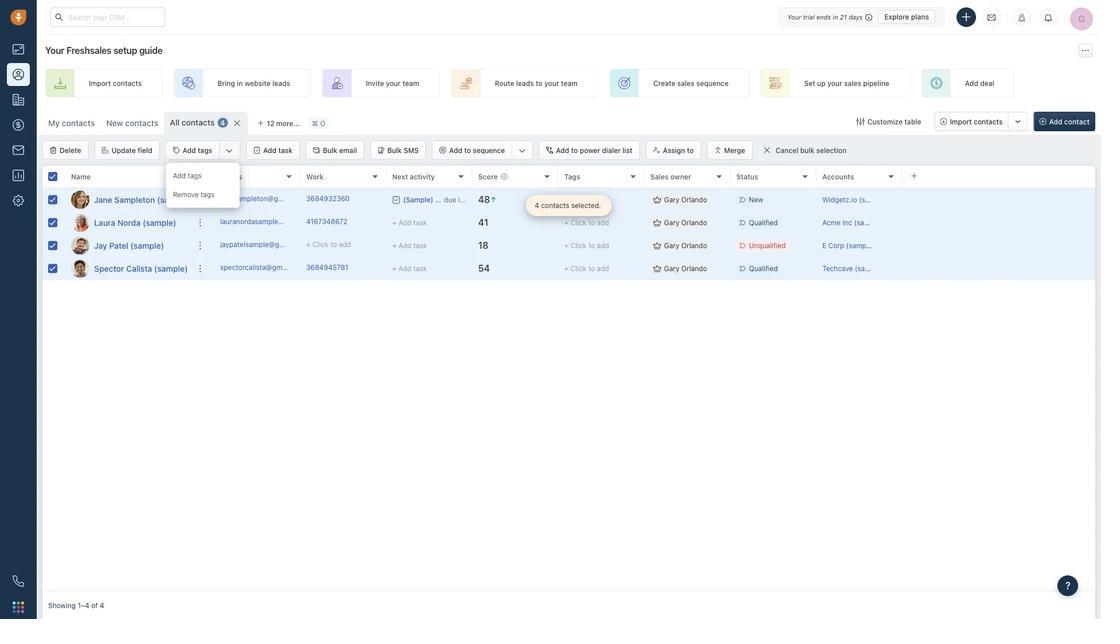 Task type: describe. For each thing, give the bounding box(es) containing it.
add inside 'group'
[[449, 146, 463, 154]]

s image
[[71, 260, 90, 278]]

41
[[479, 217, 489, 228]]

(sample) for laura norda (sample)
[[143, 218, 176, 228]]

task for 54
[[414, 265, 427, 273]]

widgetz.io (sample)
[[823, 196, 888, 204]]

contacts inside "button"
[[974, 118, 1003, 126]]

contacts up field
[[125, 119, 158, 128]]

sampleton
[[114, 195, 155, 205]]

remove
[[173, 191, 199, 199]]

phone element
[[7, 570, 30, 593]]

+ click to add for 18
[[565, 242, 610, 250]]

bring in website leads link
[[174, 69, 311, 98]]

gary orlando for 41
[[665, 219, 708, 227]]

0 horizontal spatial container_wx8msf4aqz5i3rn1 image
[[654, 196, 662, 204]]

create
[[654, 79, 676, 87]]

click for 54
[[571, 265, 587, 273]]

import for import contacts link
[[89, 79, 111, 87]]

setup
[[114, 45, 137, 56]]

customize table
[[868, 118, 922, 126]]

table
[[905, 118, 922, 126]]

(sample) for e corp (sample)
[[847, 242, 875, 250]]

bulk for bulk email
[[323, 146, 338, 154]]

acme
[[823, 219, 841, 227]]

row group containing jane sampleton (sample)
[[42, 189, 215, 281]]

to inside add to power dialer list button
[[572, 146, 578, 154]]

container_wx8msf4aqz5i3rn1 image for customize table
[[857, 118, 865, 126]]

sms
[[404, 146, 419, 154]]

l image
[[71, 214, 90, 232]]

spectorcalista@gmail.com link
[[220, 263, 306, 275]]

all
[[170, 118, 180, 127]]

task for 41
[[414, 219, 427, 227]]

acme inc (sample)
[[823, 219, 883, 227]]

website
[[245, 79, 271, 87]]

1–4
[[78, 602, 89, 610]]

48
[[479, 194, 490, 205]]

press space to deselect this row. row containing jay patel (sample)
[[42, 235, 215, 258]]

laura norda (sample)
[[94, 218, 176, 228]]

janesampleton@gmail.com 3684932360
[[220, 195, 350, 203]]

showing 1–4 of 4
[[48, 602, 104, 610]]

add tags inside button
[[183, 146, 212, 154]]

1 gary orlando from the top
[[665, 196, 708, 204]]

merge button
[[707, 141, 753, 160]]

score
[[479, 173, 498, 181]]

gary for 54
[[665, 265, 680, 273]]

3684932360 link
[[306, 194, 350, 206]]

1 cell from the top
[[903, 189, 1096, 211]]

assign
[[663, 146, 686, 154]]

add tags button
[[166, 141, 219, 160]]

tags inside add tags button
[[198, 146, 212, 154]]

(sample) for acme inc (sample)
[[855, 219, 883, 227]]

0 horizontal spatial 4
[[100, 602, 104, 610]]

container_wx8msf4aqz5i3rn1 image for 54
[[654, 265, 662, 273]]

set up your sales pipeline link
[[761, 69, 911, 98]]

explore plans
[[885, 13, 930, 21]]

gary orlando for 54
[[665, 265, 708, 273]]

laura norda (sample) link
[[94, 217, 176, 229]]

54
[[479, 263, 490, 274]]

customize
[[868, 118, 903, 126]]

press space to deselect this row. row containing jane sampleton (sample)
[[42, 189, 215, 212]]

task inside add task button
[[279, 146, 293, 154]]

explore plans link
[[879, 10, 936, 24]]

cancel bulk selection
[[776, 147, 847, 155]]

qualified for 54
[[749, 265, 778, 273]]

1 angle down image from the left
[[226, 145, 233, 157]]

merge
[[725, 146, 746, 154]]

1 vertical spatial tags
[[188, 172, 202, 180]]

days
[[849, 13, 863, 21]]

sequence for create sales sequence
[[697, 79, 729, 87]]

delete
[[60, 146, 81, 154]]

next activity
[[393, 173, 435, 181]]

lauranordasample@gmail.com link
[[220, 217, 318, 229]]

add task
[[263, 146, 293, 154]]

(sample) for jane sampleton (sample)
[[157, 195, 191, 205]]

all contacts link
[[170, 117, 215, 129]]

⌘ o
[[312, 119, 326, 127]]

1 vertical spatial in
[[237, 79, 243, 87]]

add to sequence
[[449, 146, 505, 154]]

+ click to add for 54
[[565, 265, 610, 273]]

o
[[320, 119, 326, 127]]

add to power dialer list button
[[539, 141, 640, 160]]

add inside menu
[[173, 172, 186, 180]]

update field
[[112, 146, 152, 154]]

route leads to your team
[[495, 79, 578, 87]]

18
[[479, 240, 489, 251]]

ends
[[817, 13, 832, 21]]

accounts
[[823, 173, 855, 181]]

angle down image inside add to sequence 'group'
[[519, 145, 526, 157]]

team inside invite your team link
[[403, 79, 419, 87]]

press space to deselect this row. row containing 41
[[215, 212, 1096, 235]]

1 + click to add from the top
[[565, 196, 610, 204]]

your freshsales setup guide
[[45, 45, 163, 56]]

3684945781
[[306, 264, 348, 272]]

gary orlando for 18
[[665, 242, 708, 250]]

container_wx8msf4aqz5i3rn1 image for 41
[[654, 219, 662, 227]]

add to sequence group
[[432, 141, 533, 160]]

janesampleton@gmail.com
[[220, 195, 307, 203]]

set up your sales pipeline
[[805, 79, 890, 87]]

group containing add tags
[[166, 141, 240, 208]]

to inside route leads to your team link
[[536, 79, 543, 87]]

contacts right all at the left of the page
[[182, 118, 215, 127]]

gary for 18
[[665, 242, 680, 250]]

contacts down setup
[[113, 79, 142, 87]]

lauranordasample@gmail.com
[[220, 218, 318, 226]]

set
[[805, 79, 816, 87]]

menu containing add tags
[[166, 163, 240, 208]]

row group containing 48
[[215, 189, 1096, 281]]

new for new
[[749, 196, 764, 204]]

j image
[[71, 191, 90, 209]]

press space to deselect this row. row containing 18
[[215, 235, 1096, 258]]

add for 18
[[597, 242, 610, 250]]

status
[[737, 173, 759, 181]]

import contacts for import contacts link
[[89, 79, 142, 87]]

12 more...
[[267, 119, 300, 127]]

trial
[[804, 13, 815, 21]]

create sales sequence
[[654, 79, 729, 87]]



Task type: vqa. For each thing, say whether or not it's contained in the screenshot.
"options"
no



Task type: locate. For each thing, give the bounding box(es) containing it.
0 horizontal spatial import contacts
[[89, 79, 142, 87]]

1 vertical spatial new
[[749, 196, 764, 204]]

2 + click to add from the top
[[565, 219, 610, 227]]

name row
[[42, 166, 215, 189]]

jay patel (sample) link
[[94, 240, 164, 252]]

sales inside create sales sequence link
[[678, 79, 695, 87]]

2 gary orlando from the top
[[665, 219, 708, 227]]

your trial ends in 21 days
[[788, 13, 863, 21]]

0 horizontal spatial import
[[89, 79, 111, 87]]

4 gary orlando from the top
[[665, 265, 708, 273]]

emails
[[220, 173, 242, 181]]

add tags
[[183, 146, 212, 154], [173, 172, 202, 180]]

container_wx8msf4aqz5i3rn1 image inside the customize table button
[[857, 118, 865, 126]]

(sample) right inc
[[855, 219, 883, 227]]

4 orlando from the top
[[682, 265, 708, 273]]

0 vertical spatial import contacts
[[89, 79, 142, 87]]

update field button
[[94, 141, 160, 160]]

sequence inside button
[[473, 146, 505, 154]]

0 horizontal spatial your
[[386, 79, 401, 87]]

2 cell from the top
[[903, 212, 1096, 234]]

sales
[[678, 79, 695, 87], [845, 79, 862, 87]]

all contacts 4
[[170, 118, 225, 127]]

2 leads from the left
[[516, 79, 534, 87]]

new for new contacts
[[106, 119, 123, 128]]

cell for 41
[[903, 212, 1096, 234]]

1 horizontal spatial in
[[833, 13, 839, 21]]

0 vertical spatial qualified
[[749, 219, 778, 227]]

1 horizontal spatial sequence
[[697, 79, 729, 87]]

new contacts
[[106, 119, 158, 128]]

2 horizontal spatial your
[[828, 79, 843, 87]]

1 vertical spatial your
[[45, 45, 64, 56]]

container_wx8msf4aqz5i3rn1 image for 18
[[654, 242, 662, 250]]

3 gary orlando from the top
[[665, 242, 708, 250]]

add inside button
[[263, 146, 277, 154]]

add for 54
[[597, 265, 610, 273]]

import
[[89, 79, 111, 87], [951, 118, 973, 126]]

add for 41
[[597, 219, 610, 227]]

1 horizontal spatial new
[[749, 196, 764, 204]]

plans
[[912, 13, 930, 21]]

your left freshsales
[[45, 45, 64, 56]]

bulk
[[801, 147, 815, 155]]

2 vertical spatial 4
[[100, 602, 104, 610]]

1 orlando from the top
[[682, 196, 708, 204]]

in left 21
[[833, 13, 839, 21]]

row group
[[42, 189, 215, 281], [215, 189, 1096, 281]]

0 vertical spatial add tags
[[183, 146, 212, 154]]

+
[[565, 196, 569, 204], [565, 219, 569, 227], [393, 219, 397, 227], [306, 241, 311, 249], [565, 242, 569, 250], [393, 242, 397, 250], [565, 265, 569, 273], [393, 265, 397, 273]]

bulk left email
[[323, 146, 338, 154]]

your left trial
[[788, 13, 802, 21]]

1 vertical spatial container_wx8msf4aqz5i3rn1 image
[[764, 146, 772, 154]]

+ add task for 54
[[393, 265, 427, 273]]

1 your from the left
[[386, 79, 401, 87]]

container_wx8msf4aqz5i3rn1 image left the customize
[[857, 118, 865, 126]]

tags down all contacts 4 on the left top
[[198, 146, 212, 154]]

qualified up unqualified
[[749, 219, 778, 227]]

angle down image right add to sequence
[[519, 145, 526, 157]]

team inside route leads to your team link
[[561, 79, 578, 87]]

import contacts down setup
[[89, 79, 142, 87]]

(sample) right sampleton
[[157, 195, 191, 205]]

guide
[[139, 45, 163, 56]]

0 horizontal spatial in
[[237, 79, 243, 87]]

jay patel (sample)
[[94, 241, 164, 250]]

0 vertical spatial in
[[833, 13, 839, 21]]

my
[[48, 119, 60, 128]]

press space to deselect this row. row
[[42, 189, 215, 212], [215, 189, 1096, 212], [42, 212, 215, 235], [215, 212, 1096, 235], [42, 235, 215, 258], [215, 235, 1096, 258], [42, 258, 215, 281], [215, 258, 1096, 281]]

0 horizontal spatial sales
[[678, 79, 695, 87]]

spectorcalista@gmail.com 3684945781
[[220, 264, 348, 272]]

corp
[[829, 242, 845, 250]]

bulk
[[323, 146, 338, 154], [388, 146, 402, 154]]

3 your from the left
[[828, 79, 843, 87]]

task for 18
[[414, 242, 427, 250]]

power
[[580, 146, 601, 154]]

3 cell from the top
[[903, 235, 1096, 257]]

more...
[[276, 119, 300, 127]]

activity
[[410, 173, 435, 181]]

patel
[[109, 241, 128, 250]]

your right "up" on the right of page
[[828, 79, 843, 87]]

jaypatelsample@gmail.com link
[[220, 240, 308, 252]]

sequence right create
[[697, 79, 729, 87]]

route leads to your team link
[[452, 69, 599, 98]]

1 leads from the left
[[273, 79, 290, 87]]

2 horizontal spatial container_wx8msf4aqz5i3rn1 image
[[857, 118, 865, 126]]

0 vertical spatial your
[[788, 13, 802, 21]]

click for 41
[[571, 219, 587, 227]]

4
[[221, 119, 225, 127], [535, 202, 540, 210], [100, 602, 104, 610]]

1 vertical spatial + add task
[[393, 242, 427, 250]]

new inside press space to deselect this row. row
[[749, 196, 764, 204]]

invite your team
[[366, 79, 419, 87]]

import contacts button
[[935, 112, 1009, 131]]

your right route
[[545, 79, 559, 87]]

1 horizontal spatial sales
[[845, 79, 862, 87]]

bulk for bulk sms
[[388, 146, 402, 154]]

tags
[[198, 146, 212, 154], [188, 172, 202, 180], [201, 191, 215, 199]]

click for 18
[[571, 242, 587, 250]]

+ add task for 41
[[393, 219, 427, 227]]

janesampleton@gmail.com link
[[220, 194, 307, 206]]

bulk inside button
[[323, 146, 338, 154]]

your for your trial ends in 21 days
[[788, 13, 802, 21]]

contacts left selected.
[[542, 202, 570, 210]]

1 horizontal spatial team
[[561, 79, 578, 87]]

2 vertical spatial + add task
[[393, 265, 427, 273]]

1 vertical spatial qualified
[[749, 265, 778, 273]]

bulk left sms
[[388, 146, 402, 154]]

my contacts
[[48, 119, 95, 128]]

acme inc (sample) link
[[823, 219, 883, 227]]

task
[[279, 146, 293, 154], [414, 219, 427, 227], [414, 242, 427, 250], [414, 265, 427, 273]]

your
[[788, 13, 802, 21], [45, 45, 64, 56]]

bulk inside "button"
[[388, 146, 402, 154]]

0 vertical spatial import
[[89, 79, 111, 87]]

1 vertical spatial 4
[[535, 202, 540, 210]]

import contacts for the import contacts "button"
[[951, 118, 1003, 126]]

in right bring in the top of the page
[[237, 79, 243, 87]]

add tags inside menu
[[173, 172, 202, 180]]

4 inside all contacts 4
[[221, 119, 225, 127]]

1 horizontal spatial container_wx8msf4aqz5i3rn1 image
[[764, 146, 772, 154]]

4 cell from the top
[[903, 258, 1096, 280]]

qualified for 41
[[749, 219, 778, 227]]

4167348672 link
[[306, 217, 348, 229]]

(sample) for spector calista (sample)
[[154, 264, 188, 273]]

grid
[[42, 165, 1096, 592]]

laura
[[94, 218, 115, 228]]

Search your CRM... text field
[[50, 7, 165, 27]]

3684945781 link
[[306, 263, 348, 275]]

cell for 54
[[903, 258, 1096, 280]]

2 + add task from the top
[[393, 242, 427, 250]]

jaypatelsample@gmail.com
[[220, 241, 308, 249]]

4 right of
[[100, 602, 104, 610]]

4 right all contacts "link"
[[221, 119, 225, 127]]

orlando for 18
[[682, 242, 708, 250]]

import contacts inside "button"
[[951, 118, 1003, 126]]

import contacts group
[[935, 112, 1029, 131]]

+ click to add for 41
[[565, 219, 610, 227]]

1 vertical spatial sequence
[[473, 146, 505, 154]]

0 vertical spatial 4
[[221, 119, 225, 127]]

+ add task for 18
[[393, 242, 427, 250]]

1 horizontal spatial import
[[951, 118, 973, 126]]

2 sales from the left
[[845, 79, 862, 87]]

sales
[[651, 173, 669, 181]]

3 orlando from the top
[[682, 242, 708, 250]]

2 vertical spatial container_wx8msf4aqz5i3rn1 image
[[654, 196, 662, 204]]

4 left selected.
[[535, 202, 540, 210]]

cancel
[[776, 147, 799, 155]]

qualified down unqualified
[[749, 265, 778, 273]]

your
[[386, 79, 401, 87], [545, 79, 559, 87], [828, 79, 843, 87]]

orlando for 41
[[682, 219, 708, 227]]

container_wx8msf4aqz5i3rn1 image down 'sales'
[[654, 196, 662, 204]]

press space to deselect this row. row containing spector calista (sample)
[[42, 258, 215, 281]]

0 vertical spatial + add task
[[393, 219, 427, 227]]

angle down image up emails
[[226, 145, 233, 157]]

to inside the assign to button
[[687, 146, 694, 154]]

2 horizontal spatial 4
[[535, 202, 540, 210]]

0 vertical spatial container_wx8msf4aqz5i3rn1 image
[[857, 118, 865, 126]]

invite your team link
[[322, 69, 440, 98]]

0 horizontal spatial leads
[[273, 79, 290, 87]]

4 gary from the top
[[665, 265, 680, 273]]

2 bulk from the left
[[388, 146, 402, 154]]

12 more... button
[[251, 115, 306, 131]]

sequence for add to sequence
[[473, 146, 505, 154]]

gary for 41
[[665, 219, 680, 227]]

press space to deselect this row. row containing laura norda (sample)
[[42, 212, 215, 235]]

⌘
[[312, 119, 318, 127]]

1 gary from the top
[[665, 196, 680, 204]]

(sample) up acme inc (sample)
[[860, 196, 888, 204]]

tags
[[565, 173, 581, 181]]

contact
[[1065, 118, 1090, 126]]

1 horizontal spatial import contacts
[[951, 118, 1003, 126]]

sales left pipeline
[[845, 79, 862, 87]]

deal
[[981, 79, 995, 87]]

leads right website
[[273, 79, 290, 87]]

calista
[[126, 264, 152, 273]]

widgetz.io (sample) link
[[823, 196, 888, 204]]

1 team from the left
[[403, 79, 419, 87]]

2 qualified from the top
[[749, 265, 778, 273]]

assign to button
[[646, 141, 702, 160]]

1 horizontal spatial 4
[[221, 119, 225, 127]]

2 gary from the top
[[665, 219, 680, 227]]

2 row group from the left
[[215, 189, 1096, 281]]

assign to
[[663, 146, 694, 154]]

(sample) right corp
[[847, 242, 875, 250]]

invite
[[366, 79, 384, 87]]

1 horizontal spatial angle down image
[[519, 145, 526, 157]]

2 orlando from the top
[[682, 219, 708, 227]]

(sample) down jane sampleton (sample) link
[[143, 218, 176, 228]]

0 horizontal spatial team
[[403, 79, 419, 87]]

1 horizontal spatial leads
[[516, 79, 534, 87]]

container_wx8msf4aqz5i3rn1 image
[[857, 118, 865, 126], [764, 146, 772, 154], [654, 196, 662, 204]]

3 gary from the top
[[665, 242, 680, 250]]

cell for 18
[[903, 235, 1096, 257]]

(sample) down e corp (sample)
[[855, 265, 884, 273]]

import contacts link
[[45, 69, 162, 98]]

tags right remove
[[201, 191, 215, 199]]

add tags up remove
[[173, 172, 202, 180]]

freshworks switcher image
[[13, 602, 24, 614]]

import down your freshsales setup guide
[[89, 79, 111, 87]]

e corp (sample) link
[[823, 242, 875, 250]]

1 vertical spatial import
[[951, 118, 973, 126]]

1 row group from the left
[[42, 189, 215, 281]]

container_wx8msf4aqz5i3rn1 image left cancel
[[764, 146, 772, 154]]

0 vertical spatial new
[[106, 119, 123, 128]]

1 horizontal spatial your
[[545, 79, 559, 87]]

create sales sequence link
[[610, 69, 750, 98]]

j image
[[71, 237, 90, 255]]

new contacts button
[[101, 112, 164, 135], [106, 119, 158, 128]]

1 bulk from the left
[[323, 146, 338, 154]]

norda
[[118, 218, 141, 228]]

3 + click to add from the top
[[565, 242, 610, 250]]

import contacts down add deal
[[951, 118, 1003, 126]]

your right invite
[[386, 79, 401, 87]]

0 horizontal spatial your
[[45, 45, 64, 56]]

add deal link
[[922, 69, 1016, 98]]

4 inside grid
[[535, 202, 540, 210]]

update
[[112, 146, 136, 154]]

bring
[[218, 79, 235, 87]]

1 + add task from the top
[[393, 219, 427, 227]]

contacts down deal
[[974, 118, 1003, 126]]

import inside "button"
[[951, 118, 973, 126]]

new up update
[[106, 119, 123, 128]]

sales inside set up your sales pipeline link
[[845, 79, 862, 87]]

2 team from the left
[[561, 79, 578, 87]]

add tags down all contacts 4 on the left top
[[183, 146, 212, 154]]

0 horizontal spatial bulk
[[323, 146, 338, 154]]

add
[[966, 79, 979, 87], [1050, 118, 1063, 126], [183, 146, 196, 154], [263, 146, 277, 154], [449, 146, 463, 154], [556, 146, 570, 154], [173, 172, 186, 180], [399, 219, 412, 227], [399, 242, 412, 250], [399, 265, 412, 273]]

(sample) for jay patel (sample)
[[130, 241, 164, 250]]

import down add deal link
[[951, 118, 973, 126]]

2 your from the left
[[545, 79, 559, 87]]

0 horizontal spatial angle down image
[[226, 145, 233, 157]]

phone image
[[13, 576, 24, 588]]

group
[[166, 141, 240, 208]]

21
[[841, 13, 847, 21]]

bring in website leads
[[218, 79, 290, 87]]

freshsales
[[66, 45, 111, 56]]

3 + add task from the top
[[393, 265, 427, 273]]

press space to deselect this row. row containing 48
[[215, 189, 1096, 212]]

jane sampleton (sample) link
[[94, 194, 191, 206]]

angle down image
[[226, 145, 233, 157], [519, 145, 526, 157]]

press space to deselect this row. row containing 54
[[215, 258, 1096, 281]]

+ click to add
[[565, 196, 610, 204], [565, 219, 610, 227], [565, 242, 610, 250], [565, 265, 610, 273]]

your for your freshsales setup guide
[[45, 45, 64, 56]]

owner
[[671, 173, 692, 181]]

0 vertical spatial sequence
[[697, 79, 729, 87]]

email image
[[988, 13, 996, 22]]

1 sales from the left
[[678, 79, 695, 87]]

contacts inside grid
[[542, 202, 570, 210]]

bulk email button
[[306, 141, 365, 160]]

jay
[[94, 241, 107, 250]]

techcave (sample) link
[[823, 265, 884, 273]]

0 vertical spatial tags
[[198, 146, 212, 154]]

4 contacts selected.
[[535, 202, 601, 210]]

1 vertical spatial import contacts
[[951, 118, 1003, 126]]

menu
[[166, 163, 240, 208]]

4 + click to add from the top
[[565, 265, 610, 273]]

1 horizontal spatial bulk
[[388, 146, 402, 154]]

2 angle down image from the left
[[519, 145, 526, 157]]

new down status
[[749, 196, 764, 204]]

add contact
[[1050, 118, 1090, 126]]

leads right route
[[516, 79, 534, 87]]

tags up remove tags
[[188, 172, 202, 180]]

jane sampleton (sample)
[[94, 195, 191, 205]]

(sample) inside "link"
[[143, 218, 176, 228]]

0 horizontal spatial new
[[106, 119, 123, 128]]

container_wx8msf4aqz5i3rn1 image for cancel bulk selection
[[764, 146, 772, 154]]

2 vertical spatial tags
[[201, 191, 215, 199]]

0 horizontal spatial sequence
[[473, 146, 505, 154]]

cell
[[903, 189, 1096, 211], [903, 212, 1096, 234], [903, 235, 1096, 257], [903, 258, 1096, 280]]

1 horizontal spatial your
[[788, 13, 802, 21]]

3684932360
[[306, 195, 350, 203]]

orlando for 54
[[682, 265, 708, 273]]

bulk sms
[[388, 146, 419, 154]]

selected.
[[572, 202, 601, 210]]

1 qualified from the top
[[749, 219, 778, 227]]

dialer
[[602, 146, 621, 154]]

(sample) right calista
[[154, 264, 188, 273]]

import contacts
[[89, 79, 142, 87], [951, 118, 1003, 126]]

sequence up score
[[473, 146, 505, 154]]

(sample) up spector calista (sample) at the left top of the page
[[130, 241, 164, 250]]

add to power dialer list
[[556, 146, 633, 154]]

container_wx8msf4aqz5i3rn1 image
[[393, 196, 401, 204], [654, 219, 662, 227], [654, 242, 662, 250], [654, 265, 662, 273]]

add contact button
[[1034, 112, 1096, 131]]

delete button
[[42, 141, 89, 160]]

bulk email
[[323, 146, 357, 154]]

1 vertical spatial add tags
[[173, 172, 202, 180]]

to inside add to sequence button
[[465, 146, 471, 154]]

contacts right my
[[62, 119, 95, 128]]

inc
[[843, 219, 853, 227]]

import for the import contacts "button"
[[951, 118, 973, 126]]

sales right create
[[678, 79, 695, 87]]

grid containing 48
[[42, 165, 1096, 592]]



